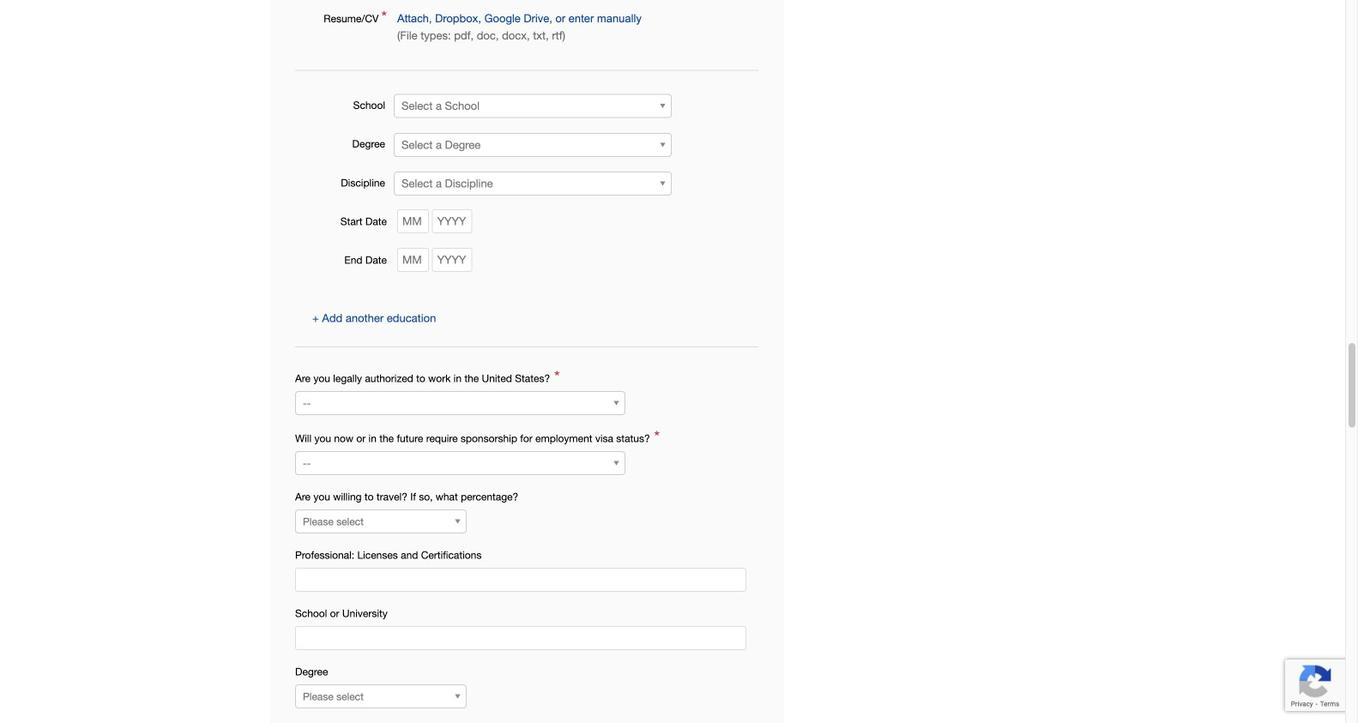 Task type: vqa. For each thing, say whether or not it's contained in the screenshot.
"button"
no



Task type: describe. For each thing, give the bounding box(es) containing it.
Education End Month text field
[[397, 248, 429, 272]]



Task type: locate. For each thing, give the bounding box(es) containing it.
Education End Year text field
[[432, 248, 473, 272]]

Education Start Month text field
[[397, 209, 429, 233]]

Education Start Year text field
[[432, 209, 473, 233]]

None text field
[[295, 568, 747, 592], [295, 627, 747, 651], [295, 568, 747, 592], [295, 627, 747, 651]]



